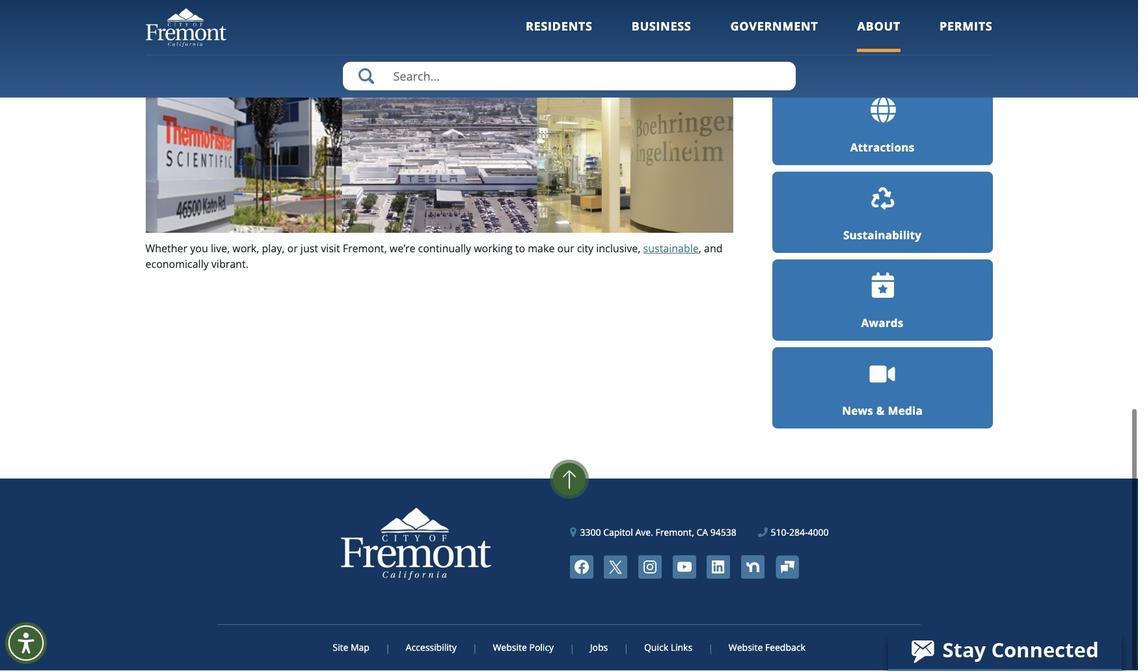 Task type: describe. For each thing, give the bounding box(es) containing it.
back
[[201, 5, 223, 19]]

footer nd icon image
[[742, 557, 765, 580]]

assembly
[[664, 5, 709, 19]]

sustainability link
[[773, 172, 993, 254]]

manufacturing
[[375, 20, 446, 34]]

economically
[[146, 258, 209, 272]]

sustainable
[[644, 242, 699, 256]]

stay connected image
[[889, 634, 1121, 670]]

the
[[268, 5, 284, 19]]

links
[[671, 643, 693, 655]]

video camera image
[[869, 361, 897, 388]]

about
[[858, 18, 901, 34]]

jobs link
[[574, 643, 625, 655]]

website feedback link
[[712, 643, 806, 655]]

sustainability
[[844, 228, 922, 243]]

employment hubs
[[574, 20, 662, 34]]

hubs
[[638, 20, 662, 34]]

attractions
[[851, 140, 915, 155]]

over
[[280, 20, 302, 34]]

and
[[146, 5, 165, 19]]

whether
[[146, 242, 188, 256]]

capitol
[[604, 527, 633, 540]]

in inside , representing 1 in every 4 jobs.
[[154, 36, 163, 50]]

Search text field
[[343, 62, 796, 91]]

website for website policy
[[493, 643, 527, 655]]

and inside and dating back to 1960, the automotive industry has produced millions of trucks and cars from fremont's assembly lines. today, we're home to over 900 advanced manufacturing companies in our various
[[542, 5, 561, 19]]

companies
[[449, 20, 502, 34]]

ca
[[697, 527, 709, 540]]

&
[[877, 404, 885, 419]]

cars
[[564, 5, 584, 19]]

footer ig icon image
[[639, 557, 662, 580]]

business
[[632, 18, 692, 34]]

site map
[[333, 643, 370, 655]]

permits link
[[940, 18, 993, 52]]

play,
[[262, 242, 285, 256]]

news & media link
[[773, 348, 993, 430]]

4
[[195, 36, 201, 50]]

feedback
[[766, 643, 806, 655]]

globe image
[[869, 97, 897, 125]]

maps
[[868, 53, 898, 68]]

, and economically vibrant.
[[146, 242, 723, 272]]

lines.
[[146, 20, 171, 34]]

jobs
[[590, 643, 608, 655]]

columnusercontrol2 main content
[[146, 0, 753, 441]]

or
[[287, 242, 298, 256]]

website policy
[[493, 643, 554, 655]]

510-284-4000
[[771, 527, 829, 540]]

site
[[333, 643, 349, 655]]

advanced
[[325, 20, 372, 34]]

trucks
[[510, 5, 540, 19]]

our inside and dating back to 1960, the automotive industry has produced millions of trucks and cars from fremont's assembly lines. today, we're home to over 900 advanced manufacturing companies in our various
[[516, 20, 533, 34]]

millions
[[457, 5, 495, 19]]

news & media
[[843, 404, 923, 419]]

site map link
[[333, 643, 387, 655]]

ave.
[[636, 527, 654, 540]]

representing
[[668, 20, 730, 34]]

residents link
[[526, 18, 593, 52]]

today,
[[173, 20, 206, 34]]

4000
[[808, 527, 829, 540]]

quick links link
[[628, 643, 710, 655]]

, for employment hubs
[[662, 20, 665, 34]]

dating
[[168, 5, 198, 19]]

quick links
[[645, 643, 693, 655]]

0 horizontal spatial to
[[226, 5, 236, 19]]

fremont's
[[613, 5, 661, 19]]

of
[[498, 5, 507, 19]]

1
[[146, 36, 151, 50]]

footer yt icon image
[[673, 557, 696, 580]]

1 vertical spatial fremont,
[[656, 527, 695, 540]]

website feedback
[[729, 643, 806, 655]]

1960,
[[239, 5, 265, 19]]

employment
[[574, 20, 636, 34]]

automotive
[[287, 5, 342, 19]]

1 vertical spatial we're
[[390, 242, 416, 256]]

accessibility link
[[389, 643, 474, 655]]

footer li icon image
[[707, 557, 731, 580]]

work,
[[233, 242, 259, 256]]

in inside and dating back to 1960, the automotive industry has produced millions of trucks and cars from fremont's assembly lines. today, we're home to over 900 advanced manufacturing companies in our various
[[504, 20, 513, 34]]

media
[[888, 404, 923, 419]]

maps link
[[773, 0, 993, 78]]

has
[[388, 5, 405, 19]]

and inside , and economically vibrant.
[[705, 242, 723, 256]]

just
[[301, 242, 318, 256]]

, for sustainable
[[699, 242, 702, 256]]



Task type: vqa. For each thing, say whether or not it's contained in the screenshot.
leftmost To
yes



Task type: locate. For each thing, give the bounding box(es) containing it.
1 horizontal spatial ,
[[699, 242, 702, 256]]

0 horizontal spatial in
[[154, 36, 163, 50]]

our down the trucks at the left of the page
[[516, 20, 533, 34]]

you
[[190, 242, 208, 256]]

accessibility
[[406, 643, 457, 655]]

0 horizontal spatial fremont,
[[343, 242, 387, 256]]

1 horizontal spatial in
[[504, 20, 513, 34]]

website
[[493, 643, 527, 655], [729, 643, 763, 655]]

1 vertical spatial in
[[154, 36, 163, 50]]

0 horizontal spatial we're
[[208, 20, 234, 34]]

1 horizontal spatial and
[[705, 242, 723, 256]]

employment hubs link
[[574, 20, 662, 34]]

94538
[[711, 527, 737, 540]]

3300
[[580, 527, 601, 540]]

working
[[474, 242, 513, 256]]

make
[[528, 242, 555, 256]]

visit
[[321, 242, 340, 256]]

every
[[166, 36, 192, 50]]

2 horizontal spatial to
[[516, 242, 526, 256]]

website left feedback
[[729, 643, 763, 655]]

0 vertical spatial and
[[542, 5, 561, 19]]

900
[[305, 20, 322, 34]]

and up various at the top of page
[[542, 5, 561, 19]]

, inside , and economically vibrant.
[[699, 242, 702, 256]]

to right back
[[226, 5, 236, 19]]

to
[[226, 5, 236, 19], [268, 20, 278, 34], [516, 242, 526, 256]]

, representing 1 in every 4 jobs.
[[146, 20, 730, 50]]

from
[[586, 5, 610, 19]]

awards
[[862, 316, 904, 331]]

sustainable link
[[644, 242, 699, 256]]

recycle symbol image
[[871, 185, 895, 212]]

2 vertical spatial to
[[516, 242, 526, 256]]

calendar and star image
[[869, 273, 897, 300]]

in down of
[[504, 20, 513, 34]]

1 vertical spatial and
[[705, 242, 723, 256]]

live,
[[211, 242, 230, 256]]

fremont companies image
[[146, 61, 734, 233]]

1 horizontal spatial fremont,
[[656, 527, 695, 540]]

1 horizontal spatial to
[[268, 20, 278, 34]]

and right sustainable link
[[705, 242, 723, 256]]

about link
[[858, 18, 901, 52]]

1 website from the left
[[493, 643, 527, 655]]

inclusive,
[[597, 242, 641, 256]]

various
[[536, 20, 571, 34]]

vibrant.
[[212, 258, 249, 272]]

whether you live, work, play, or just visit fremont, we're continually working to make our city inclusive, sustainable
[[146, 242, 699, 256]]

government
[[731, 18, 819, 34]]

to down the the in the left of the page
[[268, 20, 278, 34]]

fremont, left the ca
[[656, 527, 695, 540]]

510-
[[771, 527, 790, 540]]

1 vertical spatial to
[[268, 20, 278, 34]]

0 horizontal spatial ,
[[662, 20, 665, 34]]

1 horizontal spatial our
[[558, 242, 575, 256]]

fremont, right 'visit'
[[343, 242, 387, 256]]

quick
[[645, 643, 669, 655]]

,
[[662, 20, 665, 34], [699, 242, 702, 256]]

0 horizontal spatial and
[[542, 5, 561, 19]]

attractions link
[[773, 85, 993, 166]]

home
[[237, 20, 265, 34]]

we're inside and dating back to 1960, the automotive industry has produced millions of trucks and cars from fremont's assembly lines. today, we're home to over 900 advanced manufacturing companies in our various
[[208, 20, 234, 34]]

we're left continually at the top
[[390, 242, 416, 256]]

news
[[843, 404, 874, 419]]

0 horizontal spatial our
[[516, 20, 533, 34]]

footer my icon image
[[776, 557, 799, 580]]

awards link
[[773, 260, 993, 342]]

residents
[[526, 18, 593, 34]]

0 vertical spatial ,
[[662, 20, 665, 34]]

city
[[577, 242, 594, 256]]

industry
[[345, 5, 385, 19]]

website left 'policy'
[[493, 643, 527, 655]]

1 vertical spatial ,
[[699, 242, 702, 256]]

policy
[[530, 643, 554, 655]]

1 horizontal spatial website
[[729, 643, 763, 655]]

business link
[[632, 18, 692, 52]]

map with location pin image
[[869, 9, 897, 37]]

in right 1
[[154, 36, 163, 50]]

in
[[504, 20, 513, 34], [154, 36, 163, 50]]

0 vertical spatial to
[[226, 5, 236, 19]]

jobs.
[[204, 36, 227, 50]]

we're up the jobs.
[[208, 20, 234, 34]]

284-
[[790, 527, 808, 540]]

website policy link
[[476, 643, 571, 655]]

3300 capitol ave. fremont, ca 94538
[[580, 527, 737, 540]]

fremont, inside the columnusercontrol2 main content
[[343, 242, 387, 256]]

our left the city
[[558, 242, 575, 256]]

footer fb icon image
[[570, 557, 594, 580]]

0 vertical spatial in
[[504, 20, 513, 34]]

0 vertical spatial fremont,
[[343, 242, 387, 256]]

permits
[[940, 18, 993, 34]]

2 website from the left
[[729, 643, 763, 655]]

footer tw icon image
[[604, 557, 628, 580]]

to left make on the top left
[[516, 242, 526, 256]]

produced
[[407, 5, 454, 19]]

website for website feedback
[[729, 643, 763, 655]]

our
[[516, 20, 533, 34], [558, 242, 575, 256]]

and dating back to 1960, the automotive industry has produced millions of trucks and cars from fremont's assembly lines. today, we're home to over 900 advanced manufacturing companies in our various
[[146, 5, 709, 34]]

3300 capitol ave. fremont, ca 94538 link
[[571, 527, 737, 540]]

continually
[[418, 242, 471, 256]]

0 horizontal spatial website
[[493, 643, 527, 655]]

0 vertical spatial we're
[[208, 20, 234, 34]]

, inside , representing 1 in every 4 jobs.
[[662, 20, 665, 34]]

we're
[[208, 20, 234, 34], [390, 242, 416, 256]]

0 vertical spatial our
[[516, 20, 533, 34]]

1 horizontal spatial we're
[[390, 242, 416, 256]]

1 vertical spatial our
[[558, 242, 575, 256]]

map
[[351, 643, 370, 655]]

510-284-4000 link
[[759, 527, 829, 540]]



